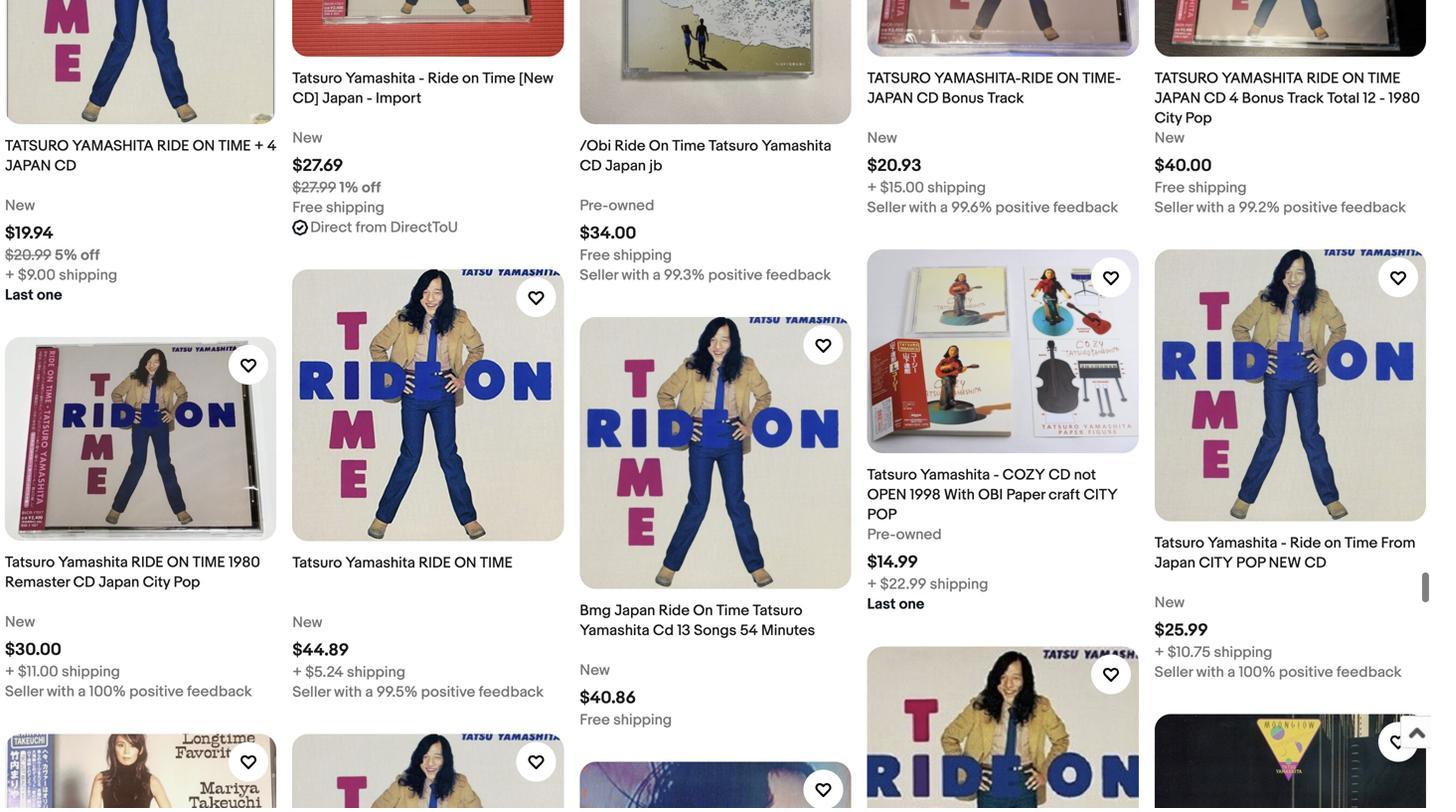 Task type: vqa. For each thing, say whether or not it's contained in the screenshot.


Task type: describe. For each thing, give the bounding box(es) containing it.
pre- inside tatsuro yamashita - cozy cd not open 1998 with obi paper craft  city pop pre-owned $14.99 + $22.99 shipping last one
[[868, 526, 897, 544]]

positive for owned
[[709, 267, 763, 285]]

with for $20.93
[[909, 199, 937, 217]]

tatsuro for tatsuro yamashita - ride on time from japan city pop new cd
[[1155, 534, 1205, 552]]

japan inside tatsuro yamashita - ride on time [new cd] japan - import
[[322, 89, 363, 107]]

feedback for owned
[[766, 267, 831, 285]]

minutes
[[762, 622, 816, 640]]

bonus inside "tatsuro yamashita ride on time japan cd 4 bonus track total 12 - 1980 city pop new $40.00 free shipping seller with a 99.2% positive feedback"
[[1243, 89, 1285, 107]]

tatsuro for tatsuro yamashita ride on time 1980 remaster cd japan city pop
[[5, 554, 55, 572]]

tatsuro inside "tatsuro yamashita ride on time japan cd 4 bonus track total 12 - 1980 city pop new $40.00 free shipping seller with a 99.2% positive feedback"
[[1155, 69, 1219, 87]]

new $40.86 free shipping
[[580, 662, 672, 729]]

tatsuro yamashita - cozy cd not open 1998 with obi paper craft  city pop pre-owned $14.99 + $22.99 shipping last one
[[868, 466, 1118, 614]]

yamashita inside /obi ride on time tatsuro yamashita cd japan jb
[[762, 137, 832, 155]]

yamashita-
[[935, 69, 1022, 87]]

time inside tatsuro yamashita - ride on time [new cd] japan - import
[[483, 69, 516, 87]]

with
[[945, 486, 975, 504]]

seller for $44.89
[[293, 684, 331, 701]]

time-
[[1083, 69, 1122, 87]]

Seller with a 99.5% positive feedback text field
[[293, 683, 544, 702]]

1 horizontal spatial last one text field
[[868, 595, 925, 615]]

1980 inside the tatsuro yamashita ride on time 1980 remaster cd japan city pop
[[229, 554, 260, 572]]

4 inside tatsuro yamashita ride on time + 4 japan cd
[[267, 137, 277, 155]]

seller for owned
[[580, 267, 619, 285]]

$25.99
[[1155, 620, 1209, 641]]

track inside "tatsuro yamashita ride on time japan cd 4 bonus track total 12 - 1980 city pop new $40.00 free shipping seller with a 99.2% positive feedback"
[[1288, 89, 1325, 107]]

free shipping text field for $40.00
[[1155, 178, 1247, 198]]

open
[[868, 486, 907, 504]]

shipping inside "tatsuro yamashita ride on time japan cd 4 bonus track total 12 - 1980 city pop new $40.00 free shipping seller with a 99.2% positive feedback"
[[1189, 179, 1247, 197]]

previous price $20.99 5% off text field
[[5, 246, 100, 266]]

99.5%
[[377, 684, 418, 701]]

off for $19.94
[[81, 247, 100, 265]]

a for $20.93
[[941, 199, 949, 217]]

tatsuro yamashita ride on time japan cd 4 bonus track total 12 - 1980 city pop new $40.00 free shipping seller with a 99.2% positive feedback
[[1155, 69, 1421, 217]]

tatsuro for $20.93
[[868, 69, 932, 87]]

Direct from DirectToU text field
[[310, 218, 458, 238]]

cd inside tatsuro yamashita-ride on time- japan cd bonus track
[[917, 89, 939, 107]]

1998
[[910, 486, 941, 504]]

+ inside new $20.93 + $15.00 shipping seller with a 99.6% positive feedback
[[868, 179, 877, 197]]

0 horizontal spatial free shipping text field
[[293, 198, 385, 218]]

with for $25.99
[[1197, 664, 1225, 682]]

tatsuro yamashita-ride on time- japan cd bonus track
[[868, 69, 1122, 107]]

$22.99
[[881, 576, 927, 594]]

0 vertical spatial last one text field
[[5, 286, 62, 305]]

time inside /obi ride on time tatsuro yamashita cd japan jb
[[673, 137, 706, 155]]

a inside "tatsuro yamashita ride on time japan cd 4 bonus track total 12 - 1980 city pop new $40.00 free shipping seller with a 99.2% positive feedback"
[[1228, 199, 1236, 217]]

new for $27.69
[[293, 129, 323, 147]]

time inside "tatsuro yamashita ride on time japan cd 4 bonus track total 12 - 1980 city pop new $40.00 free shipping seller with a 99.2% positive feedback"
[[1369, 69, 1401, 87]]

positive for $20.93
[[996, 199, 1050, 217]]

$44.89
[[293, 640, 349, 661]]

shipping inside new $19.94 $20.99 5% off + $9.00 shipping last one
[[59, 267, 117, 285]]

on inside /obi ride on time tatsuro yamashita cd japan jb
[[649, 137, 669, 155]]

time inside tatsuro yamashita - ride on time from japan city pop new cd
[[1345, 534, 1378, 552]]

100% for $30.00
[[89, 683, 126, 701]]

positive for $44.89
[[421, 684, 476, 701]]

1%
[[340, 179, 359, 197]]

ride inside tatsuro yamashita - ride on time [new cd] japan - import
[[428, 69, 459, 87]]

seller for $30.00
[[5, 683, 43, 701]]

japan inside tatsuro yamashita ride on time + 4 japan cd
[[5, 157, 51, 175]]

pop inside tatsuro yamashita - ride on time from japan city pop new cd
[[1237, 554, 1266, 572]]

$20.99
[[5, 247, 51, 265]]

new $44.89 + $5.24 shipping seller with a 99.5% positive feedback
[[293, 614, 544, 701]]

+ $15.00 shipping text field
[[868, 178, 986, 198]]

craft
[[1049, 486, 1081, 504]]

japan inside the bmg japan ride on time tatsuro yamashita cd 13 songs 54 minutes
[[615, 602, 656, 620]]

13
[[678, 622, 691, 640]]

[new
[[519, 69, 554, 87]]

one inside tatsuro yamashita - cozy cd not open 1998 with obi paper craft  city pop pre-owned $14.99 + $22.99 shipping last one
[[900, 596, 925, 614]]

cd]
[[293, 89, 319, 107]]

shipping inside new $25.99 + $10.75 shipping seller with a 100% positive feedback
[[1215, 644, 1273, 662]]

japan inside /obi ride on time tatsuro yamashita cd japan jb
[[605, 157, 646, 175]]

cd inside tatsuro yamashita - cozy cd not open 1998 with obi paper craft  city pop pre-owned $14.99 + $22.99 shipping last one
[[1049, 466, 1071, 484]]

time for $30.00
[[193, 554, 225, 572]]

tatsuro for tatsuro yamashita - cozy cd not open 1998 with obi paper craft  city pop pre-owned $14.99 + $22.99 shipping last one
[[868, 466, 917, 484]]

japan inside the tatsuro yamashita ride on time 1980 remaster cd japan city pop
[[99, 574, 139, 592]]

$27.99
[[293, 179, 336, 197]]

54
[[740, 622, 758, 640]]

Pre-owned text field
[[868, 525, 942, 545]]

city inside tatsuro yamashita - cozy cd not open 1998 with obi paper craft  city pop pre-owned $14.99 + $22.99 shipping last one
[[1084, 486, 1118, 504]]

+ inside new $30.00 + $11.00 shipping seller with a 100% positive feedback
[[5, 663, 15, 681]]

last inside tatsuro yamashita - cozy cd not open 1998 with obi paper craft  city pop pre-owned $14.99 + $22.99 shipping last one
[[868, 596, 896, 614]]

city inside the tatsuro yamashita ride on time 1980 remaster cd japan city pop
[[143, 574, 170, 592]]

$19.94
[[5, 223, 53, 244]]

owned inside pre-owned $34.00 free shipping seller with a 99.3% positive feedback
[[609, 197, 655, 215]]

total
[[1328, 89, 1360, 107]]

obi
[[979, 486, 1004, 504]]

cd inside tatsuro yamashita - ride on time from japan city pop new cd
[[1305, 554, 1327, 572]]

with for $30.00
[[47, 683, 75, 701]]

on inside the bmg japan ride on time tatsuro yamashita cd 13 songs 54 minutes
[[693, 602, 713, 620]]

12
[[1364, 89, 1377, 107]]

$9.00
[[18, 267, 56, 285]]

time for $19.94
[[218, 137, 251, 155]]

ride for $44.89
[[419, 554, 451, 572]]

jb
[[650, 157, 663, 175]]

last inside new $19.94 $20.99 5% off + $9.00 shipping last one
[[5, 287, 34, 304]]

ride inside tatsuro yamashita - ride on time from japan city pop new cd
[[1291, 534, 1322, 552]]

Seller with a 100% positive feedback text field
[[1155, 663, 1402, 683]]

pop inside the tatsuro yamashita ride on time 1980 remaster cd japan city pop
[[174, 574, 200, 592]]

free inside pre-owned $34.00 free shipping seller with a 99.3% positive feedback
[[580, 247, 610, 265]]

remaster
[[5, 574, 70, 592]]

yamashita for tatsuro yamashita ride on time
[[346, 554, 416, 572]]

Pre-owned text field
[[580, 196, 655, 216]]

pop inside "tatsuro yamashita ride on time japan cd 4 bonus track total 12 - 1980 city pop new $40.00 free shipping seller with a 99.2% positive feedback"
[[1186, 109, 1213, 127]]

cd inside the tatsuro yamashita ride on time 1980 remaster cd japan city pop
[[73, 574, 95, 592]]

yamashita for tatsuro yamashita ride on time + 4 japan cd
[[72, 137, 154, 155]]

time for $44.89
[[480, 554, 513, 572]]

feedback for $44.89
[[479, 684, 544, 701]]

free inside the new $27.69 $27.99 1% off free shipping
[[293, 199, 323, 217]]

positive inside "tatsuro yamashita ride on time japan cd 4 bonus track total 12 - 1980 city pop new $40.00 free shipping seller with a 99.2% positive feedback"
[[1284, 199, 1338, 217]]

$44.89 text field
[[293, 640, 349, 661]]

japan inside tatsuro yamashita - ride on time from japan city pop new cd
[[1155, 554, 1196, 572]]

songs
[[694, 622, 737, 640]]

tatsuro for $19.94
[[5, 137, 69, 155]]

yamashita for tatsuro yamashita ride on time japan cd 4 bonus track total 12 - 1980 city pop new $40.00 free shipping seller with a 99.2% positive feedback
[[1222, 69, 1304, 87]]

Seller with a 99.6% positive feedback text field
[[868, 198, 1119, 218]]

off for $27.69
[[362, 179, 381, 197]]

direct from directtou
[[310, 219, 458, 237]]

shipping inside tatsuro yamashita - cozy cd not open 1998 with obi paper craft  city pop pre-owned $14.99 + $22.99 shipping last one
[[930, 576, 989, 594]]

+ $5.24 shipping text field
[[293, 663, 406, 683]]

- left import
[[367, 89, 373, 107]]

bonus inside tatsuro yamashita-ride on time- japan cd bonus track
[[942, 89, 985, 107]]

shipping inside new $30.00 + $11.00 shipping seller with a 100% positive feedback
[[62, 663, 120, 681]]

new
[[1269, 554, 1302, 572]]

city inside tatsuro yamashita - ride on time from japan city pop new cd
[[1200, 554, 1234, 572]]

one inside new $19.94 $20.99 5% off + $9.00 shipping last one
[[37, 287, 62, 304]]

import
[[376, 89, 422, 107]]

a for owned
[[653, 267, 661, 285]]

+ $11.00 shipping text field
[[5, 662, 120, 682]]

new text field for $19.94
[[5, 196, 35, 216]]

100% for $25.99
[[1239, 664, 1276, 682]]

tatsuro yamashita - ride on time from japan city pop new cd
[[1155, 534, 1416, 572]]

new for $20.93
[[868, 129, 898, 147]]

on for $27.69
[[462, 69, 479, 87]]

new $30.00 + $11.00 shipping seller with a 100% positive feedback
[[5, 614, 252, 701]]

cd
[[653, 622, 674, 640]]

$15.00
[[881, 179, 925, 197]]

free inside new $40.86 free shipping
[[580, 711, 610, 729]]

$34.00
[[580, 223, 637, 244]]

- for tatsuro yamashita - cozy cd not open 1998 with obi paper craft  city pop pre-owned $14.99 + $22.99 shipping last one
[[994, 466, 1000, 484]]

feedback for $25.99
[[1337, 664, 1402, 682]]

on inside "tatsuro yamashita ride on time japan cd 4 bonus track total 12 - 1980 city pop new $40.00 free shipping seller with a 99.2% positive feedback"
[[1343, 69, 1365, 87]]

99.3%
[[664, 267, 705, 285]]

tatsuro inside the bmg japan ride on time tatsuro yamashita cd 13 songs 54 minutes
[[753, 602, 803, 620]]

1980 inside "tatsuro yamashita ride on time japan cd 4 bonus track total 12 - 1980 city pop new $40.00 free shipping seller with a 99.2% positive feedback"
[[1389, 89, 1421, 107]]

+ inside new $44.89 + $5.24 shipping seller with a 99.5% positive feedback
[[293, 664, 302, 682]]

from
[[1382, 534, 1416, 552]]

with inside "tatsuro yamashita ride on time japan cd 4 bonus track total 12 - 1980 city pop new $40.00 free shipping seller with a 99.2% positive feedback"
[[1197, 199, 1225, 217]]

$34.00 text field
[[580, 223, 637, 244]]

$25.99 text field
[[1155, 620, 1209, 641]]

new for $19.94
[[5, 197, 35, 215]]

from
[[356, 219, 387, 237]]

yamashita for tatsuro yamashita - ride on time from japan city pop new cd
[[1208, 534, 1278, 552]]

new for $40.86
[[580, 662, 610, 680]]

paper
[[1007, 486, 1046, 504]]

yamashita for tatsuro yamashita ride on time 1980 remaster cd japan city pop
[[58, 554, 128, 572]]

japan for tatsuro yamashita-ride on time- japan cd bonus track
[[868, 89, 914, 107]]

seller for $20.93
[[868, 199, 906, 217]]

new for $44.89
[[293, 614, 323, 632]]

+ $10.75 shipping text field
[[1155, 643, 1273, 663]]

tatsuro inside /obi ride on time tatsuro yamashita cd japan jb
[[709, 137, 759, 155]]

cd inside /obi ride on time tatsuro yamashita cd japan jb
[[580, 157, 602, 175]]

+ inside new $25.99 + $10.75 shipping seller with a 100% positive feedback
[[1155, 644, 1165, 662]]



Task type: locate. For each thing, give the bounding box(es) containing it.
$20.93
[[868, 155, 922, 176]]

seller inside new $44.89 + $5.24 shipping seller with a 99.5% positive feedback
[[293, 684, 331, 701]]

time left [new
[[483, 69, 516, 87]]

track
[[988, 89, 1024, 107], [1288, 89, 1325, 107]]

5%
[[55, 247, 77, 265]]

4
[[1230, 89, 1239, 107], [267, 137, 277, 155]]

new text field for $40.86
[[580, 661, 610, 681]]

previous price $27.99 1% off text field
[[293, 178, 381, 198]]

tatsuro for tatsuro yamashita - ride on time [new cd] japan - import
[[293, 69, 342, 87]]

with down + $5.24 shipping text box
[[334, 684, 362, 701]]

new inside the new $27.69 $27.99 1% off free shipping
[[293, 129, 323, 147]]

new inside "tatsuro yamashita ride on time japan cd 4 bonus track total 12 - 1980 city pop new $40.00 free shipping seller with a 99.2% positive feedback"
[[1155, 129, 1185, 147]]

4 inside "tatsuro yamashita ride on time japan cd 4 bonus track total 12 - 1980 city pop new $40.00 free shipping seller with a 99.2% positive feedback"
[[1230, 89, 1239, 107]]

tatsuro inside tatsuro yamashita-ride on time- japan cd bonus track
[[868, 69, 932, 87]]

ride inside the bmg japan ride on time tatsuro yamashita cd 13 songs 54 minutes
[[659, 602, 690, 620]]

Last one text field
[[5, 286, 62, 305], [868, 595, 925, 615]]

not
[[1075, 466, 1097, 484]]

new up $40.86 text box
[[580, 662, 610, 680]]

new $25.99 + $10.75 shipping seller with a 100% positive feedback
[[1155, 594, 1402, 682]]

$40.00 text field
[[1155, 155, 1213, 176]]

cd inside tatsuro yamashita ride on time + 4 japan cd
[[54, 157, 76, 175]]

on left [new
[[462, 69, 479, 87]]

new $20.93 + $15.00 shipping seller with a 99.6% positive feedback
[[868, 129, 1119, 217]]

on for $20.93
[[1057, 69, 1080, 87]]

ride inside tatsuro yamashita-ride on time- japan cd bonus track
[[1022, 69, 1054, 87]]

time right /obi
[[673, 137, 706, 155]]

new for $30.00
[[5, 614, 35, 631]]

1 horizontal spatial new text field
[[1155, 593, 1185, 613]]

$5.24
[[305, 664, 344, 682]]

tatsuro up $44.89
[[293, 554, 342, 572]]

tatsuro yamashita ride on time
[[293, 554, 513, 572]]

tatsuro yamashita ride on time 1980 remaster cd japan city pop
[[5, 554, 260, 592]]

on
[[1057, 69, 1080, 87], [1343, 69, 1365, 87], [193, 137, 215, 155], [167, 554, 189, 572], [454, 554, 477, 572]]

tatsuro yamashita ride on time + 4 japan cd
[[5, 137, 277, 175]]

a left "99.2%"
[[1228, 199, 1236, 217]]

$40.00
[[1155, 155, 1213, 176]]

with down + $10.75 shipping text box
[[1197, 664, 1225, 682]]

tatsuro inside tatsuro yamashita - ride on time from japan city pop new cd
[[1155, 534, 1205, 552]]

pre- up $34.00 text field
[[580, 197, 609, 215]]

new text field up the $27.69 at the top of page
[[293, 128, 323, 148]]

+ down $14.99
[[868, 576, 877, 594]]

a inside new $30.00 + $11.00 shipping seller with a 100% positive feedback
[[78, 683, 86, 701]]

ride up new
[[1291, 534, 1322, 552]]

0 vertical spatial new text field
[[1155, 593, 1185, 613]]

pop
[[868, 506, 897, 524], [1237, 554, 1266, 572]]

positive for $30.00
[[129, 683, 184, 701]]

seller down free shipping text field
[[580, 267, 619, 285]]

time
[[1369, 69, 1401, 87], [218, 137, 251, 155], [193, 554, 225, 572], [480, 554, 513, 572]]

1 horizontal spatial 100%
[[1239, 664, 1276, 682]]

yamashita
[[1222, 69, 1304, 87], [72, 137, 154, 155]]

yamashita inside tatsuro yamashita ride on time + 4 japan cd
[[72, 137, 154, 155]]

pre-
[[580, 197, 609, 215], [868, 526, 897, 544]]

new text field up $25.99 text box
[[1155, 593, 1185, 613]]

pop inside tatsuro yamashita - cozy cd not open 1998 with obi paper craft  city pop pre-owned $14.99 + $22.99 shipping last one
[[868, 506, 897, 524]]

cd right new
[[1305, 554, 1327, 572]]

+ inside new $19.94 $20.99 5% off + $9.00 shipping last one
[[5, 267, 15, 285]]

Seller with a 100% positive feedback text field
[[5, 682, 252, 702]]

- inside "tatsuro yamashita ride on time japan cd 4 bonus track total 12 - 1980 city pop new $40.00 free shipping seller with a 99.2% positive feedback"
[[1380, 89, 1386, 107]]

new $27.69 $27.99 1% off free shipping
[[293, 129, 385, 217]]

/obi ride on time tatsuro yamashita cd japan jb
[[580, 137, 832, 175]]

cd up '$40.00'
[[1205, 89, 1227, 107]]

0 horizontal spatial last one text field
[[5, 286, 62, 305]]

a for $44.89
[[365, 684, 373, 701]]

bonus down yamashita-
[[942, 89, 985, 107]]

1 vertical spatial new text field
[[580, 661, 610, 681]]

$40.86 text field
[[580, 688, 636, 709]]

a for $25.99
[[1228, 664, 1236, 682]]

1 vertical spatial 100%
[[89, 683, 126, 701]]

1 horizontal spatial off
[[362, 179, 381, 197]]

1 vertical spatial last one text field
[[868, 595, 925, 615]]

1 vertical spatial pop
[[174, 574, 200, 592]]

japan up $19.94 text box on the left top
[[5, 157, 51, 175]]

1 horizontal spatial japan
[[868, 89, 914, 107]]

1 vertical spatial last
[[868, 596, 896, 614]]

new inside new $25.99 + $10.75 shipping seller with a 100% positive feedback
[[1155, 594, 1185, 612]]

shipping up seller with a 100% positive feedback text box
[[62, 663, 120, 681]]

tatsuro up 'cd]'
[[293, 69, 342, 87]]

+ inside tatsuro yamashita ride on time + 4 japan cd
[[254, 137, 264, 155]]

+ $9.00 shipping text field
[[5, 266, 117, 286]]

tatsuro up minutes
[[753, 602, 803, 620]]

track down yamashita-
[[988, 89, 1024, 107]]

free shipping text field down $40.86
[[580, 710, 672, 730]]

0 vertical spatial 4
[[1230, 89, 1239, 107]]

positive inside new $25.99 + $10.75 shipping seller with a 100% positive feedback
[[1280, 664, 1334, 682]]

tatsuro
[[868, 69, 932, 87], [1155, 69, 1219, 87], [5, 137, 69, 155]]

0 horizontal spatial city
[[1084, 486, 1118, 504]]

on inside the tatsuro yamashita ride on time 1980 remaster cd japan city pop
[[167, 554, 189, 572]]

with inside new $30.00 + $11.00 shipping seller with a 100% positive feedback
[[47, 683, 75, 701]]

0 horizontal spatial on
[[649, 137, 669, 155]]

cd up craft
[[1049, 466, 1071, 484]]

feedback inside "tatsuro yamashita ride on time japan cd 4 bonus track total 12 - 1980 city pop new $40.00 free shipping seller with a 99.2% positive feedback"
[[1342, 199, 1407, 217]]

cd down /obi
[[580, 157, 602, 175]]

New text field
[[1155, 593, 1185, 613], [580, 661, 610, 681]]

ride inside tatsuro yamashita ride on time + 4 japan cd
[[157, 137, 189, 155]]

1 vertical spatial city
[[1200, 554, 1234, 572]]

new up $19.94 text box on the left top
[[5, 197, 35, 215]]

0 horizontal spatial bonus
[[942, 89, 985, 107]]

- up obi
[[994, 466, 1000, 484]]

100% inside new $30.00 + $11.00 shipping seller with a 100% positive feedback
[[89, 683, 126, 701]]

on for $25.99
[[1325, 534, 1342, 552]]

off right 1%
[[362, 179, 381, 197]]

2 horizontal spatial tatsuro
[[1155, 69, 1219, 87]]

pop
[[1186, 109, 1213, 127], [174, 574, 200, 592]]

new text field up $20.93
[[868, 128, 898, 148]]

city down the not
[[1084, 486, 1118, 504]]

1 vertical spatial city
[[143, 574, 170, 592]]

1 horizontal spatial on
[[1325, 534, 1342, 552]]

2 bonus from the left
[[1243, 89, 1285, 107]]

1 vertical spatial 1980
[[229, 554, 260, 572]]

100% down + $11.00 shipping text box
[[89, 683, 126, 701]]

seller for $25.99
[[1155, 664, 1194, 682]]

off inside the new $27.69 $27.99 1% off free shipping
[[362, 179, 381, 197]]

0 vertical spatial on
[[649, 137, 669, 155]]

1 horizontal spatial 1980
[[1389, 89, 1421, 107]]

a inside new $44.89 + $5.24 shipping seller with a 99.5% positive feedback
[[365, 684, 373, 701]]

100%
[[1239, 664, 1276, 682], [89, 683, 126, 701]]

1 vertical spatial pre-
[[868, 526, 897, 544]]

new inside new $20.93 + $15.00 shipping seller with a 99.6% positive feedback
[[868, 129, 898, 147]]

2 horizontal spatial japan
[[1155, 89, 1201, 107]]

time
[[483, 69, 516, 87], [673, 137, 706, 155], [1345, 534, 1378, 552], [717, 602, 750, 620]]

japan left jb
[[605, 157, 646, 175]]

$14.99 text field
[[868, 552, 919, 573]]

new text field for $20.93
[[868, 128, 898, 148]]

yamashita inside tatsuro yamashita - ride on time from japan city pop new cd
[[1208, 534, 1278, 552]]

pre- up $14.99
[[868, 526, 897, 544]]

Free shipping text field
[[1155, 178, 1247, 198], [293, 198, 385, 218], [580, 710, 672, 730]]

0 vertical spatial on
[[462, 69, 479, 87]]

off
[[362, 179, 381, 197], [81, 247, 100, 265]]

0 horizontal spatial japan
[[5, 157, 51, 175]]

tatsuro
[[293, 69, 342, 87], [709, 137, 759, 155], [868, 466, 917, 484], [1155, 534, 1205, 552], [5, 554, 55, 572], [293, 554, 342, 572], [753, 602, 803, 620]]

0 horizontal spatial pop
[[868, 506, 897, 524]]

tatsuro up pre-owned $34.00 free shipping seller with a 99.3% positive feedback at the top of page
[[709, 137, 759, 155]]

last
[[5, 287, 34, 304], [868, 596, 896, 614]]

shipping inside the new $27.69 $27.99 1% off free shipping
[[326, 199, 385, 217]]

japan for tatsuro yamashita ride on time japan cd 4 bonus track total 12 - 1980 city pop new $40.00 free shipping seller with a 99.2% positive feedback
[[1155, 89, 1201, 107]]

0 horizontal spatial new text field
[[580, 661, 610, 681]]

new text field for $27.69
[[293, 128, 323, 148]]

japan right 'cd]'
[[322, 89, 363, 107]]

free shipping text field for $40.86
[[580, 710, 672, 730]]

with for owned
[[622, 267, 650, 285]]

1 horizontal spatial one
[[900, 596, 925, 614]]

one
[[37, 287, 62, 304], [900, 596, 925, 614]]

on
[[649, 137, 669, 155], [693, 602, 713, 620]]

1 horizontal spatial track
[[1288, 89, 1325, 107]]

ride inside the tatsuro yamashita ride on time 1980 remaster cd japan city pop
[[131, 554, 164, 572]]

direct
[[310, 219, 352, 237]]

new up the $27.69 at the top of page
[[293, 129, 323, 147]]

tatsuro inside tatsuro yamashita - ride on time [new cd] japan - import
[[293, 69, 342, 87]]

+ inside tatsuro yamashita - cozy cd not open 1998 with obi paper craft  city pop pre-owned $14.99 + $22.99 shipping last one
[[868, 576, 877, 594]]

$20.93 text field
[[868, 155, 922, 176]]

city
[[1155, 109, 1183, 127], [143, 574, 170, 592]]

a inside pre-owned $34.00 free shipping seller with a 99.3% positive feedback
[[653, 267, 661, 285]]

1 horizontal spatial yamashita
[[1222, 69, 1304, 87]]

a down + $10.75 shipping text box
[[1228, 664, 1236, 682]]

yamashita
[[346, 69, 416, 87], [762, 137, 832, 155], [921, 466, 991, 484], [1208, 534, 1278, 552], [58, 554, 128, 572], [346, 554, 416, 572], [580, 622, 650, 640]]

yamashita inside tatsuro yamashita - cozy cd not open 1998 with obi paper craft  city pop pre-owned $14.99 + $22.99 shipping last one
[[921, 466, 991, 484]]

pop left new
[[1237, 554, 1266, 572]]

2 track from the left
[[1288, 89, 1325, 107]]

+ left the new $27.69 $27.99 1% off free shipping
[[254, 137, 264, 155]]

0 horizontal spatial 1980
[[229, 554, 260, 572]]

$11.00
[[18, 663, 58, 681]]

0 horizontal spatial tatsuro
[[5, 137, 69, 155]]

1 vertical spatial on
[[693, 602, 713, 620]]

ride for $30.00
[[131, 554, 164, 572]]

0 horizontal spatial track
[[988, 89, 1024, 107]]

tatsuro left yamashita-
[[868, 69, 932, 87]]

seller
[[868, 199, 906, 217], [1155, 199, 1194, 217], [580, 267, 619, 285], [1155, 664, 1194, 682], [5, 683, 43, 701], [293, 684, 331, 701]]

japan up new $30.00 + $11.00 shipping seller with a 100% positive feedback
[[99, 574, 139, 592]]

time inside tatsuro yamashita ride on time + 4 japan cd
[[218, 137, 251, 155]]

shipping inside new $44.89 + $5.24 shipping seller with a 99.5% positive feedback
[[347, 664, 406, 682]]

0 vertical spatial pop
[[868, 506, 897, 524]]

pre- inside pre-owned $34.00 free shipping seller with a 99.3% positive feedback
[[580, 197, 609, 215]]

1 horizontal spatial pop
[[1186, 109, 1213, 127]]

pop up new $30.00 + $11.00 shipping seller with a 100% positive feedback
[[174, 574, 200, 592]]

shipping up seller with a 100% positive feedback text field
[[1215, 644, 1273, 662]]

bonus
[[942, 89, 985, 107], [1243, 89, 1285, 107]]

last one text field down $9.00
[[5, 286, 62, 305]]

on
[[462, 69, 479, 87], [1325, 534, 1342, 552]]

positive inside new $30.00 + $11.00 shipping seller with a 100% positive feedback
[[129, 683, 184, 701]]

shipping right $22.99
[[930, 576, 989, 594]]

new up $44.89
[[293, 614, 323, 632]]

0 vertical spatial city
[[1084, 486, 1118, 504]]

tatsuro yamashita - ride on time [new cd] japan - import
[[293, 69, 554, 107]]

0 horizontal spatial off
[[81, 247, 100, 265]]

tatsuro up remaster
[[5, 554, 55, 572]]

new text field for $44.89
[[293, 613, 323, 633]]

shipping up "99.5%"
[[347, 664, 406, 682]]

- up import
[[419, 69, 425, 87]]

+ $22.99 shipping text field
[[868, 575, 989, 595]]

$40.86
[[580, 688, 636, 709]]

positive for $25.99
[[1280, 664, 1334, 682]]

time up 54
[[717, 602, 750, 620]]

Seller with a 99.2% positive feedback text field
[[1155, 198, 1407, 218]]

0 vertical spatial yamashita
[[1222, 69, 1304, 87]]

1 track from the left
[[988, 89, 1024, 107]]

- inside tatsuro yamashita - ride on time from japan city pop new cd
[[1282, 534, 1287, 552]]

japan
[[322, 89, 363, 107], [605, 157, 646, 175], [1155, 554, 1196, 572], [99, 574, 139, 592], [615, 602, 656, 620]]

pop up '$40.00'
[[1186, 109, 1213, 127]]

track left total
[[1288, 89, 1325, 107]]

$10.75
[[1168, 644, 1211, 662]]

Free shipping text field
[[580, 246, 672, 266]]

1 vertical spatial off
[[81, 247, 100, 265]]

on for $44.89
[[454, 554, 477, 572]]

yamashita inside "tatsuro yamashita ride on time japan cd 4 bonus track total 12 - 1980 city pop new $40.00 free shipping seller with a 99.2% positive feedback"
[[1222, 69, 1304, 87]]

with
[[909, 199, 937, 217], [1197, 199, 1225, 217], [622, 267, 650, 285], [1197, 664, 1225, 682], [47, 683, 75, 701], [334, 684, 362, 701]]

0 horizontal spatial last
[[5, 287, 34, 304]]

free shipping text field up direct
[[293, 198, 385, 218]]

ride up 13
[[659, 602, 690, 620]]

0 vertical spatial pre-
[[580, 197, 609, 215]]

time left from on the right bottom
[[1345, 534, 1378, 552]]

feedback inside pre-owned $34.00 free shipping seller with a 99.3% positive feedback
[[766, 267, 831, 285]]

1 horizontal spatial tatsuro
[[868, 69, 932, 87]]

city
[[1084, 486, 1118, 504], [1200, 554, 1234, 572]]

1 vertical spatial yamashita
[[72, 137, 154, 155]]

99.2%
[[1239, 199, 1281, 217]]

feedback inside new $20.93 + $15.00 shipping seller with a 99.6% positive feedback
[[1054, 199, 1119, 217]]

new for $25.99
[[1155, 594, 1185, 612]]

directtou
[[391, 219, 458, 237]]

new text field for $30.00
[[5, 613, 35, 632]]

seller inside "tatsuro yamashita ride on time japan cd 4 bonus track total 12 - 1980 city pop new $40.00 free shipping seller with a 99.2% positive feedback"
[[1155, 199, 1194, 217]]

on inside tatsuro yamashita - ride on time [new cd] japan - import
[[462, 69, 479, 87]]

on inside tatsuro yamashita - ride on time from japan city pop new cd
[[1325, 534, 1342, 552]]

+
[[254, 137, 264, 155], [868, 179, 877, 197], [5, 267, 15, 285], [868, 576, 877, 594], [1155, 644, 1165, 662], [5, 663, 15, 681], [293, 664, 302, 682]]

0 horizontal spatial 100%
[[89, 683, 126, 701]]

1 vertical spatial one
[[900, 596, 925, 614]]

Seller with a 99.3% positive feedback text field
[[580, 266, 831, 286]]

ride inside /obi ride on time tatsuro yamashita cd japan jb
[[615, 137, 646, 155]]

feedback for $30.00
[[187, 683, 252, 701]]

a left "99.5%"
[[365, 684, 373, 701]]

yamashita for tatsuro yamashita - cozy cd not open 1998 with obi paper craft  city pop pre-owned $14.99 + $22.99 shipping last one
[[921, 466, 991, 484]]

track inside tatsuro yamashita-ride on time- japan cd bonus track
[[988, 89, 1024, 107]]

new up '$40.00'
[[1155, 129, 1185, 147]]

shipping down 1%
[[326, 199, 385, 217]]

0 vertical spatial pop
[[1186, 109, 1213, 127]]

1 horizontal spatial city
[[1155, 109, 1183, 127]]

shipping down $40.86
[[614, 711, 672, 729]]

shipping up 99.6%
[[928, 179, 986, 197]]

on inside tatsuro yamashita ride on time + 4 japan cd
[[193, 137, 215, 155]]

ride right /obi
[[615, 137, 646, 155]]

$19.94 text field
[[5, 223, 53, 244]]

feedback inside new $30.00 + $11.00 shipping seller with a 100% positive feedback
[[187, 683, 252, 701]]

0 vertical spatial city
[[1155, 109, 1183, 127]]

seller down '$40.00'
[[1155, 199, 1194, 217]]

cd right remaster
[[73, 574, 95, 592]]

new text field for $40.00
[[1155, 128, 1185, 148]]

/obi
[[580, 137, 611, 155]]

1 horizontal spatial city
[[1200, 554, 1234, 572]]

1 vertical spatial 4
[[267, 137, 277, 155]]

on for $30.00
[[167, 554, 189, 572]]

on for $19.94
[[193, 137, 215, 155]]

time inside the bmg japan ride on time tatsuro yamashita cd 13 songs 54 minutes
[[717, 602, 750, 620]]

1 horizontal spatial owned
[[897, 526, 942, 544]]

1 horizontal spatial pop
[[1237, 554, 1266, 572]]

1 vertical spatial on
[[1325, 534, 1342, 552]]

with inside new $25.99 + $10.75 shipping seller with a 100% positive feedback
[[1197, 664, 1225, 682]]

feedback
[[1054, 199, 1119, 217], [1342, 199, 1407, 217], [766, 267, 831, 285], [1337, 664, 1402, 682], [187, 683, 252, 701], [479, 684, 544, 701]]

cd inside "tatsuro yamashita ride on time japan cd 4 bonus track total 12 - 1980 city pop new $40.00 free shipping seller with a 99.2% positive feedback"
[[1205, 89, 1227, 107]]

$30.00
[[5, 640, 61, 661]]

ride for $20.93
[[1022, 69, 1054, 87]]

0 horizontal spatial 4
[[267, 137, 277, 155]]

ride
[[1022, 69, 1054, 87], [1307, 69, 1340, 87], [157, 137, 189, 155], [131, 554, 164, 572], [419, 554, 451, 572]]

city up '$40.00'
[[1155, 109, 1183, 127]]

one down + $9.00 shipping text field at the left top
[[37, 287, 62, 304]]

japan
[[868, 89, 914, 107], [1155, 89, 1201, 107], [5, 157, 51, 175]]

a
[[941, 199, 949, 217], [1228, 199, 1236, 217], [653, 267, 661, 285], [1228, 664, 1236, 682], [78, 683, 86, 701], [365, 684, 373, 701]]

0 vertical spatial last
[[5, 287, 34, 304]]

1 vertical spatial pop
[[1237, 554, 1266, 572]]

bmg
[[580, 602, 611, 620]]

1980
[[1389, 89, 1421, 107], [229, 554, 260, 572]]

new text field up $40.86 text box
[[580, 661, 610, 681]]

seller down $10.75
[[1155, 664, 1194, 682]]

1 horizontal spatial free shipping text field
[[580, 710, 672, 730]]

positive inside new $20.93 + $15.00 shipping seller with a 99.6% positive feedback
[[996, 199, 1050, 217]]

positive
[[996, 199, 1050, 217], [1284, 199, 1338, 217], [709, 267, 763, 285], [1280, 664, 1334, 682], [129, 683, 184, 701], [421, 684, 476, 701]]

a for $30.00
[[78, 683, 86, 701]]

cozy
[[1003, 466, 1046, 484]]

0 horizontal spatial one
[[37, 287, 62, 304]]

0 vertical spatial off
[[362, 179, 381, 197]]

1 vertical spatial owned
[[897, 526, 942, 544]]

free inside "tatsuro yamashita ride on time japan cd 4 bonus track total 12 - 1980 city pop new $40.00 free shipping seller with a 99.2% positive feedback"
[[1155, 179, 1185, 197]]

$14.99
[[868, 552, 919, 573]]

yamashita inside the bmg japan ride on time tatsuro yamashita cd 13 songs 54 minutes
[[580, 622, 650, 640]]

+ left $10.75
[[1155, 644, 1165, 662]]

japan up the $20.93 'text box'
[[868, 89, 914, 107]]

japan up $25.99 text box
[[1155, 554, 1196, 572]]

0 horizontal spatial yamashita
[[72, 137, 154, 155]]

japan up '$40.00'
[[1155, 89, 1201, 107]]

new inside new $44.89 + $5.24 shipping seller with a 99.5% positive feedback
[[293, 614, 323, 632]]

shipping inside pre-owned $34.00 free shipping seller with a 99.3% positive feedback
[[614, 247, 672, 265]]

with for $44.89
[[334, 684, 362, 701]]

0 horizontal spatial pop
[[174, 574, 200, 592]]

free down $34.00
[[580, 247, 610, 265]]

seller inside new $25.99 + $10.75 shipping seller with a 100% positive feedback
[[1155, 664, 1194, 682]]

off right 5%
[[81, 247, 100, 265]]

shipping down '$40.00' text box
[[1189, 179, 1247, 197]]

shipping inside new $40.86 free shipping
[[614, 711, 672, 729]]

with down '+ $15.00 shipping' text field
[[909, 199, 937, 217]]

pre-owned $34.00 free shipping seller with a 99.3% positive feedback
[[580, 197, 831, 285]]

new up the $30.00 text box
[[5, 614, 35, 631]]

free down '$40.00'
[[1155, 179, 1185, 197]]

1 horizontal spatial on
[[693, 602, 713, 620]]

owned inside tatsuro yamashita - cozy cd not open 1998 with obi paper craft  city pop pre-owned $14.99 + $22.99 shipping last one
[[897, 526, 942, 544]]

free down $40.86 text box
[[580, 711, 610, 729]]

0 horizontal spatial city
[[143, 574, 170, 592]]

positive inside new $44.89 + $5.24 shipping seller with a 99.5% positive feedback
[[421, 684, 476, 701]]

- up new
[[1282, 534, 1287, 552]]

tatsuro right 'time-' at top right
[[1155, 69, 1219, 87]]

city left new
[[1200, 554, 1234, 572]]

2 horizontal spatial free shipping text field
[[1155, 178, 1247, 198]]

shipping inside new $20.93 + $15.00 shipping seller with a 99.6% positive feedback
[[928, 179, 986, 197]]

ride
[[428, 69, 459, 87], [615, 137, 646, 155], [1291, 534, 1322, 552], [659, 602, 690, 620]]

1 bonus from the left
[[942, 89, 985, 107]]

ride left [new
[[428, 69, 459, 87]]

1 horizontal spatial bonus
[[1243, 89, 1285, 107]]

last one text field down $22.99
[[868, 595, 925, 615]]

$27.69 text field
[[293, 155, 343, 176]]

0 horizontal spatial on
[[462, 69, 479, 87]]

1 horizontal spatial last
[[868, 596, 896, 614]]

with inside new $44.89 + $5.24 shipping seller with a 99.5% positive feedback
[[334, 684, 362, 701]]

new $19.94 $20.99 5% off + $9.00 shipping last one
[[5, 197, 117, 304]]

off inside new $19.94 $20.99 5% off + $9.00 shipping last one
[[81, 247, 100, 265]]

pop down open
[[868, 506, 897, 524]]

0 horizontal spatial owned
[[609, 197, 655, 215]]

on left from on the right bottom
[[1325, 534, 1342, 552]]

new up $25.99 text box
[[1155, 594, 1185, 612]]

bmg japan ride on time tatsuro yamashita cd 13 songs 54 minutes
[[580, 602, 816, 640]]

ride for $19.94
[[157, 137, 189, 155]]

tatsuro for tatsuro yamashita ride on time
[[293, 554, 342, 572]]

100% down + $10.75 shipping text box
[[1239, 664, 1276, 682]]

$30.00 text field
[[5, 640, 61, 661]]

on up songs
[[693, 602, 713, 620]]

city inside "tatsuro yamashita ride on time japan cd 4 bonus track total 12 - 1980 city pop new $40.00 free shipping seller with a 99.2% positive feedback"
[[1155, 109, 1183, 127]]

with down free shipping text field
[[622, 267, 650, 285]]

1 horizontal spatial 4
[[1230, 89, 1239, 107]]

shipping
[[928, 179, 986, 197], [1189, 179, 1247, 197], [326, 199, 385, 217], [614, 247, 672, 265], [59, 267, 117, 285], [930, 576, 989, 594], [1215, 644, 1273, 662], [62, 663, 120, 681], [347, 664, 406, 682], [614, 711, 672, 729]]

a down + $11.00 shipping text box
[[78, 683, 86, 701]]

- for tatsuro yamashita - ride on time from japan city pop new cd
[[1282, 534, 1287, 552]]

0 vertical spatial owned
[[609, 197, 655, 215]]

city up new $30.00 + $11.00 shipping seller with a 100% positive feedback
[[143, 574, 170, 592]]

- for tatsuro yamashita - ride on time [new cd] japan - import
[[419, 69, 425, 87]]

1 horizontal spatial pre-
[[868, 526, 897, 544]]

seller down $15.00
[[868, 199, 906, 217]]

+ left $15.00
[[868, 179, 877, 197]]

100% inside new $25.99 + $10.75 shipping seller with a 100% positive feedback
[[1239, 664, 1276, 682]]

New text field
[[293, 128, 323, 148], [868, 128, 898, 148], [1155, 128, 1185, 148], [5, 196, 35, 216], [5, 613, 35, 632], [293, 613, 323, 633]]

yamashita for tatsuro yamashita - ride on time [new cd] japan - import
[[346, 69, 416, 87]]

+ left $11.00 at the bottom of the page
[[5, 663, 15, 681]]

free
[[1155, 179, 1185, 197], [293, 199, 323, 217], [580, 247, 610, 265], [580, 711, 610, 729]]

a down '+ $15.00 shipping' text field
[[941, 199, 949, 217]]

feedback for $20.93
[[1054, 199, 1119, 217]]

new text field up $44.89
[[293, 613, 323, 633]]

new text field for $25.99
[[1155, 593, 1185, 613]]

- right '12'
[[1380, 89, 1386, 107]]

99.6%
[[952, 199, 993, 217]]

seller inside new $20.93 + $15.00 shipping seller with a 99.6% positive feedback
[[868, 199, 906, 217]]

cd
[[917, 89, 939, 107], [1205, 89, 1227, 107], [54, 157, 76, 175], [580, 157, 602, 175], [1049, 466, 1071, 484], [1305, 554, 1327, 572], [73, 574, 95, 592]]

-
[[419, 69, 425, 87], [367, 89, 373, 107], [1380, 89, 1386, 107], [994, 466, 1000, 484], [1282, 534, 1287, 552]]

ride inside "tatsuro yamashita ride on time japan cd 4 bonus track total 12 - 1980 city pop new $40.00 free shipping seller with a 99.2% positive feedback"
[[1307, 69, 1340, 87]]

seller down $5.24
[[293, 684, 331, 701]]

owned
[[609, 197, 655, 215], [897, 526, 942, 544]]

0 vertical spatial one
[[37, 287, 62, 304]]

$27.69
[[293, 155, 343, 176]]

owned up $14.99 text box
[[897, 526, 942, 544]]

0 vertical spatial 100%
[[1239, 664, 1276, 682]]

0 horizontal spatial pre-
[[580, 197, 609, 215]]

0 vertical spatial 1980
[[1389, 89, 1421, 107]]

new text field up the $30.00 text box
[[5, 613, 35, 632]]



